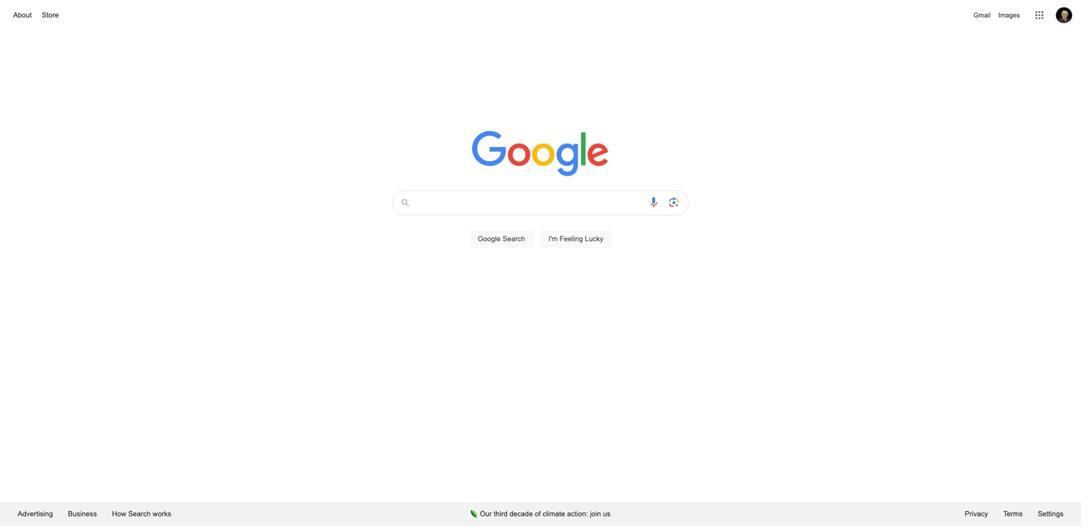 Task type: vqa. For each thing, say whether or not it's contained in the screenshot.
Search by image
yes



Task type: describe. For each thing, give the bounding box(es) containing it.
google image
[[472, 131, 610, 178]]

search by voice image
[[648, 196, 660, 209]]

search by image image
[[668, 196, 681, 209]]



Task type: locate. For each thing, give the bounding box(es) containing it.
None search field
[[10, 188, 1072, 260]]



